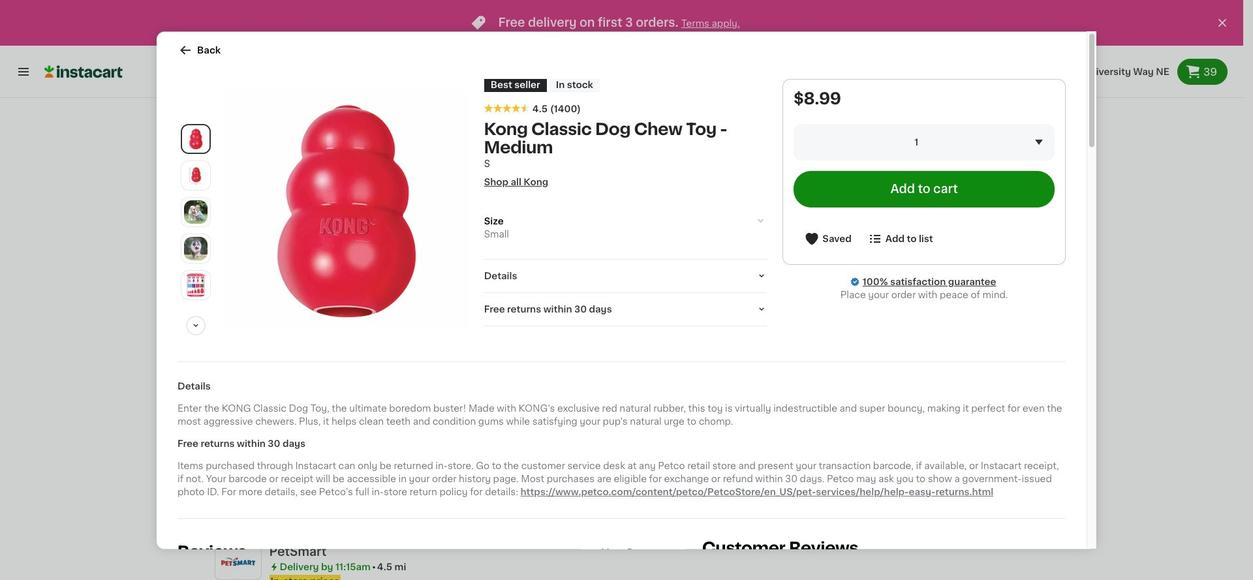 Task type: locate. For each thing, give the bounding box(es) containing it.
0 vertical spatial enlarge dog toys kong classic dog chew toy - medium unknown (opens in a new tab) image
[[184, 164, 208, 187]]

None field
[[794, 123, 1055, 160]]

None search field
[[188, 54, 1022, 90]]

enlarge dog toys kong classic dog chew toy - medium hero (opens in a new tab) image
[[184, 127, 208, 150]]

enlarge dog toys kong classic dog chew toy - medium unknown (opens in a new tab) image down enlarge dog toys kong classic dog chew toy - medium unknown (opens in a new tab) image
[[184, 273, 208, 297]]

2 enlarge dog toys kong classic dog chew toy - medium unknown (opens in a new tab) image from the top
[[184, 200, 208, 224]]

petco logo image
[[220, 308, 256, 343]]

sponserd image
[[990, 279, 1029, 287]]

3 enlarge dog toys kong classic dog chew toy - medium unknown (opens in a new tab) image from the top
[[184, 273, 208, 297]]

enlarge dog toys kong classic dog chew toy - medium unknown (opens in a new tab) image down enlarge dog toys kong classic dog chew toy - medium hero (opens in a new tab) icon
[[184, 164, 208, 187]]

1 vertical spatial enlarge dog toys kong classic dog chew toy - medium unknown (opens in a new tab) image
[[184, 200, 208, 224]]

enlarge dog toys kong classic dog chew toy - medium unknown (opens in a new tab) image up enlarge dog toys kong classic dog chew toy - medium unknown (opens in a new tab) image
[[184, 200, 208, 224]]

• sponsored: advertisement image
[[214, 175, 1029, 276]]

limited time offer region
[[0, 0, 1215, 46]]

enlarge dog toys kong classic dog chew toy - medium unknown (opens in a new tab) image
[[184, 164, 208, 187], [184, 200, 208, 224], [184, 273, 208, 297]]

1 enlarge dog toys kong classic dog chew toy - medium unknown (opens in a new tab) image from the top
[[184, 164, 208, 187]]

kong dog toy, chewer, puppy, medium image
[[321, 371, 406, 456]]

2 vertical spatial enlarge dog toys kong classic dog chew toy - medium unknown (opens in a new tab) image
[[184, 273, 208, 297]]



Task type: describe. For each thing, give the bounding box(es) containing it.
instacart logo image
[[44, 64, 123, 80]]

kong dog toy, classic, large/grand image
[[734, 371, 819, 456]]

enlarge dog toys kong classic dog chew toy - medium unknown (opens in a new tab) image
[[184, 237, 208, 260]]

kong large wild knots bears dog toys image
[[631, 371, 716, 456]]

dog toys kong classic dog chew toy - medium hero image
[[225, 89, 468, 333]]

kong easy treat, peanut butter flavor image
[[528, 371, 613, 456]]

kong dog toy, chewers, large image
[[425, 371, 509, 456]]

kong classic dog chew toy - medium image
[[218, 371, 303, 456]]

item carousel region
[[214, 366, 1047, 539]]

kong extra large patches adorables giraffe dog toy image
[[940, 371, 1025, 456]]

petsmart logo image
[[220, 545, 256, 580]]

kong dog toy, classic, medium image
[[837, 371, 922, 456]]



Task type: vqa. For each thing, say whether or not it's contained in the screenshot.
second 'Enlarge Dog Toys Kong Classic Dog Chew Toy - Medium unknown (opens in a new tab)' image from the bottom of the page
yes



